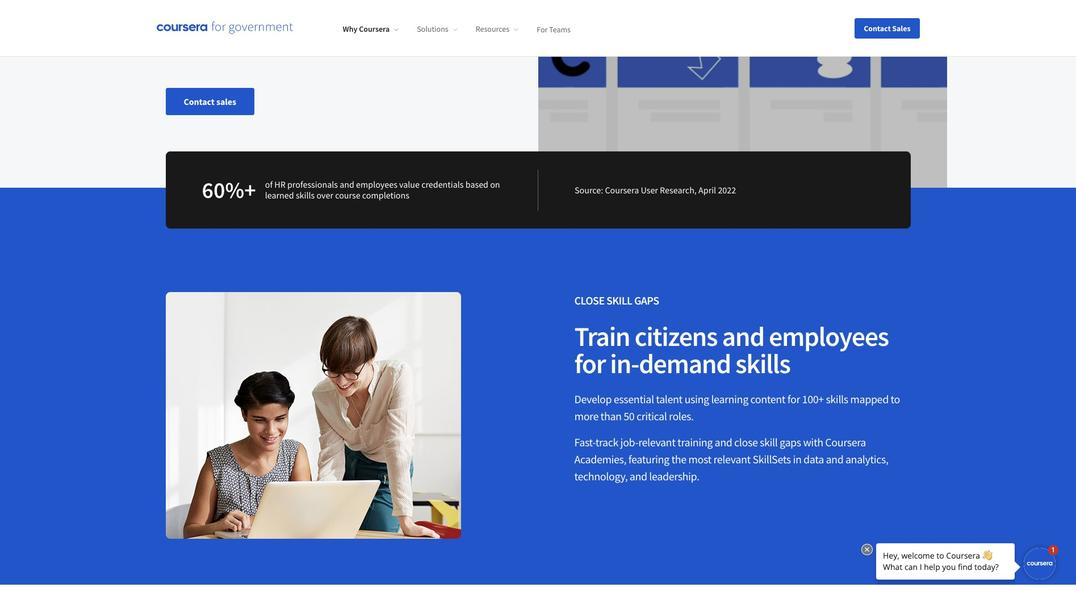 Task type: locate. For each thing, give the bounding box(es) containing it.
0 horizontal spatial for
[[575, 347, 606, 381]]

1 vertical spatial based
[[466, 179, 488, 190]]

0 vertical spatial employees
[[356, 179, 398, 190]]

1 horizontal spatial contact
[[864, 23, 891, 33]]

gaps
[[780, 436, 801, 450]]

employees inside "train citizens and employees for in-demand skills"
[[769, 320, 889, 354]]

credentials
[[422, 179, 464, 190]]

1 vertical spatial job-
[[621, 436, 639, 450]]

for left 'in-'
[[575, 347, 606, 381]]

1 vertical spatial skills
[[736, 347, 790, 381]]

and inside "train citizens and employees for in-demand skills"
[[722, 320, 764, 354]]

1 vertical spatial for
[[788, 393, 800, 407]]

job- right track at the right bottom of the page
[[621, 436, 639, 450]]

1 horizontal spatial employees
[[769, 320, 889, 354]]

roles.
[[669, 410, 694, 424]]

over
[[317, 190, 333, 201]]

and inside of hr professionals and employees value credentials based on learned skills over course completions
[[340, 179, 354, 190]]

relevant
[[639, 436, 676, 450], [714, 453, 751, 467]]

skill
[[607, 294, 633, 308]]

1 vertical spatial relevant
[[714, 453, 751, 467]]

100+
[[802, 393, 824, 407]]

resources link
[[476, 24, 519, 34]]

0 vertical spatial learning
[[321, 20, 351, 31]]

in-
[[610, 347, 639, 381]]

april
[[699, 184, 716, 196]]

0 horizontal spatial skills
[[296, 190, 315, 201]]

coursera left user
[[605, 184, 639, 196]]

0 vertical spatial job-
[[283, 20, 297, 31]]

0 horizontal spatial coursera
[[359, 24, 390, 34]]

1 vertical spatial learning
[[711, 393, 749, 407]]

2 horizontal spatial coursera
[[826, 436, 866, 450]]

solutions link
[[417, 24, 458, 34]]

fast-track job-relevant training and close skill gaps with coursera academies, featuring the most relevant skillsets in data and analytics, technology, and leadership.
[[575, 436, 889, 484]]

based left on
[[466, 179, 488, 190]]

close
[[575, 294, 605, 308]]

of hr professionals and employees value credentials based on learned skills over course completions
[[265, 179, 500, 201]]

0 vertical spatial relevant
[[639, 436, 676, 450]]

1 horizontal spatial for
[[788, 393, 800, 407]]

than
[[601, 410, 622, 424]]

0 vertical spatial skills
[[296, 190, 315, 201]]

user
[[641, 184, 658, 196]]

featuring
[[629, 453, 670, 467]]

skills inside the develop essential talent using learning content for 100+ skills mapped to more than 50 critical roles.
[[826, 393, 848, 407]]

for
[[537, 24, 548, 34]]

1 vertical spatial contact
[[184, 96, 215, 107]]

relevant down close
[[714, 453, 751, 467]]

contact
[[864, 23, 891, 33], [184, 96, 215, 107]]

essential
[[614, 393, 654, 407]]

1 horizontal spatial based
[[466, 179, 488, 190]]

skills inside "train citizens and employees for in-demand skills"
[[736, 347, 790, 381]]

0 horizontal spatial learning
[[321, 20, 351, 31]]

mapped
[[851, 393, 889, 407]]

skills left "over"
[[296, 190, 315, 201]]

contact inside button
[[864, 23, 891, 33]]

0 horizontal spatial job-
[[283, 20, 297, 31]]

60%+
[[202, 176, 256, 205]]

video thumbnail image
[[538, 0, 947, 188]]

resources
[[476, 24, 510, 34]]

and
[[231, 20, 245, 31], [340, 179, 354, 190], [722, 320, 764, 354], [715, 436, 732, 450], [826, 453, 844, 467], [630, 470, 647, 484]]

0 horizontal spatial employees
[[356, 179, 398, 190]]

fast-
[[575, 436, 596, 450]]

configure
[[247, 20, 281, 31]]

easily deploy and configure job-based learning
[[181, 20, 351, 31]]

0 vertical spatial contact
[[864, 23, 891, 33]]

contact sales
[[184, 96, 236, 107]]

coursera right why
[[359, 24, 390, 34]]

employees
[[356, 179, 398, 190], [769, 320, 889, 354]]

in
[[793, 453, 802, 467]]

demand
[[639, 347, 731, 381]]

why coursera
[[343, 24, 390, 34]]

academies,
[[575, 453, 627, 467]]

1 horizontal spatial coursera
[[605, 184, 639, 196]]

training
[[678, 436, 713, 450]]

2 horizontal spatial skills
[[826, 393, 848, 407]]

coursera for why
[[359, 24, 390, 34]]

coursera
[[359, 24, 390, 34], [605, 184, 639, 196], [826, 436, 866, 450]]

close
[[735, 436, 758, 450]]

most
[[689, 453, 712, 467]]

for inside the develop essential talent using learning content for 100+ skills mapped to more than 50 critical roles.
[[788, 393, 800, 407]]

close skill gaps
[[575, 294, 659, 308]]

using
[[685, 393, 709, 407]]

train
[[575, 320, 630, 354]]

0 vertical spatial for
[[575, 347, 606, 381]]

course
[[335, 190, 361, 201]]

coursera up analytics,
[[826, 436, 866, 450]]

0 vertical spatial coursera
[[359, 24, 390, 34]]

contact sales
[[864, 23, 911, 33]]

1 horizontal spatial skills
[[736, 347, 790, 381]]

2 vertical spatial skills
[[826, 393, 848, 407]]

based left why
[[297, 20, 319, 31]]

skills
[[296, 190, 315, 201], [736, 347, 790, 381], [826, 393, 848, 407]]

for
[[575, 347, 606, 381], [788, 393, 800, 407]]

contact sales link
[[166, 88, 254, 115]]

0 horizontal spatial based
[[297, 20, 319, 31]]

learning
[[321, 20, 351, 31], [711, 393, 749, 407]]

with
[[803, 436, 823, 450]]

1 horizontal spatial learning
[[711, 393, 749, 407]]

value
[[399, 179, 420, 190]]

1 vertical spatial coursera
[[605, 184, 639, 196]]

why
[[343, 24, 358, 34]]

technology,
[[575, 470, 628, 484]]

data
[[804, 453, 824, 467]]

hr
[[274, 179, 286, 190]]

1 horizontal spatial job-
[[621, 436, 639, 450]]

for left "100+"
[[788, 393, 800, 407]]

0 horizontal spatial contact
[[184, 96, 215, 107]]

track
[[596, 436, 619, 450]]

gaps
[[634, 294, 659, 308]]

2 vertical spatial coursera
[[826, 436, 866, 450]]

job- right configure
[[283, 20, 297, 31]]

to
[[891, 393, 900, 407]]

based
[[297, 20, 319, 31], [466, 179, 488, 190]]

citizens
[[635, 320, 718, 354]]

contact for contact sales
[[864, 23, 891, 33]]

job-
[[283, 20, 297, 31], [621, 436, 639, 450]]

for inside "train citizens and employees for in-demand skills"
[[575, 347, 606, 381]]

skills right "100+"
[[826, 393, 848, 407]]

for teams link
[[537, 24, 571, 34]]

skills up the content
[[736, 347, 790, 381]]

contact for contact sales
[[184, 96, 215, 107]]

content
[[751, 393, 786, 407]]

leadership.
[[649, 470, 700, 484]]

1 vertical spatial employees
[[769, 320, 889, 354]]

employees inside of hr professionals and employees value credentials based on learned skills over course completions
[[356, 179, 398, 190]]

relevant up the featuring
[[639, 436, 676, 450]]



Task type: describe. For each thing, give the bounding box(es) containing it.
easily
[[181, 20, 203, 31]]

deploy
[[204, 20, 229, 31]]

close skills gaps image
[[166, 293, 461, 540]]

develop
[[575, 393, 612, 407]]

professionals
[[287, 179, 338, 190]]

coursera for government image
[[156, 21, 293, 35]]

for teams
[[537, 24, 571, 34]]

0 vertical spatial based
[[297, 20, 319, 31]]

job- inside the fast-track job-relevant training and close skill gaps with coursera academies, featuring the most relevant skillsets in data and analytics, technology, and leadership.
[[621, 436, 639, 450]]

skill
[[760, 436, 778, 450]]

teams
[[549, 24, 571, 34]]

develop essential talent using learning content for 100+ skills mapped to more than 50 critical roles.
[[575, 393, 900, 424]]

source: coursera user research, april 2022
[[575, 184, 736, 196]]

50
[[624, 410, 635, 424]]

learning inside the develop essential talent using learning content for 100+ skills mapped to more than 50 critical roles.
[[711, 393, 749, 407]]

sales
[[216, 96, 236, 107]]

0 horizontal spatial relevant
[[639, 436, 676, 450]]

1 horizontal spatial relevant
[[714, 453, 751, 467]]

skillsets
[[753, 453, 791, 467]]

completions
[[362, 190, 410, 201]]

contact sales button
[[855, 18, 920, 38]]

on
[[490, 179, 500, 190]]

sales
[[893, 23, 911, 33]]

based inside of hr professionals and employees value credentials based on learned skills over course completions
[[466, 179, 488, 190]]

skills inside of hr professionals and employees value credentials based on learned skills over course completions
[[296, 190, 315, 201]]

solutions
[[417, 24, 449, 34]]

2022
[[718, 184, 736, 196]]

critical
[[637, 410, 667, 424]]

more
[[575, 410, 599, 424]]

source:
[[575, 184, 603, 196]]

train citizens and employees for in-demand skills
[[575, 320, 889, 381]]

learned
[[265, 190, 294, 201]]

research,
[[660, 184, 697, 196]]

analytics,
[[846, 453, 889, 467]]

talent
[[656, 393, 683, 407]]

the
[[672, 453, 687, 467]]

why coursera link
[[343, 24, 399, 34]]

coursera inside the fast-track job-relevant training and close skill gaps with coursera academies, featuring the most relevant skillsets in data and analytics, technology, and leadership.
[[826, 436, 866, 450]]

of
[[265, 179, 273, 190]]

coursera for source:
[[605, 184, 639, 196]]



Task type: vqa. For each thing, say whether or not it's contained in the screenshot.
the for
yes



